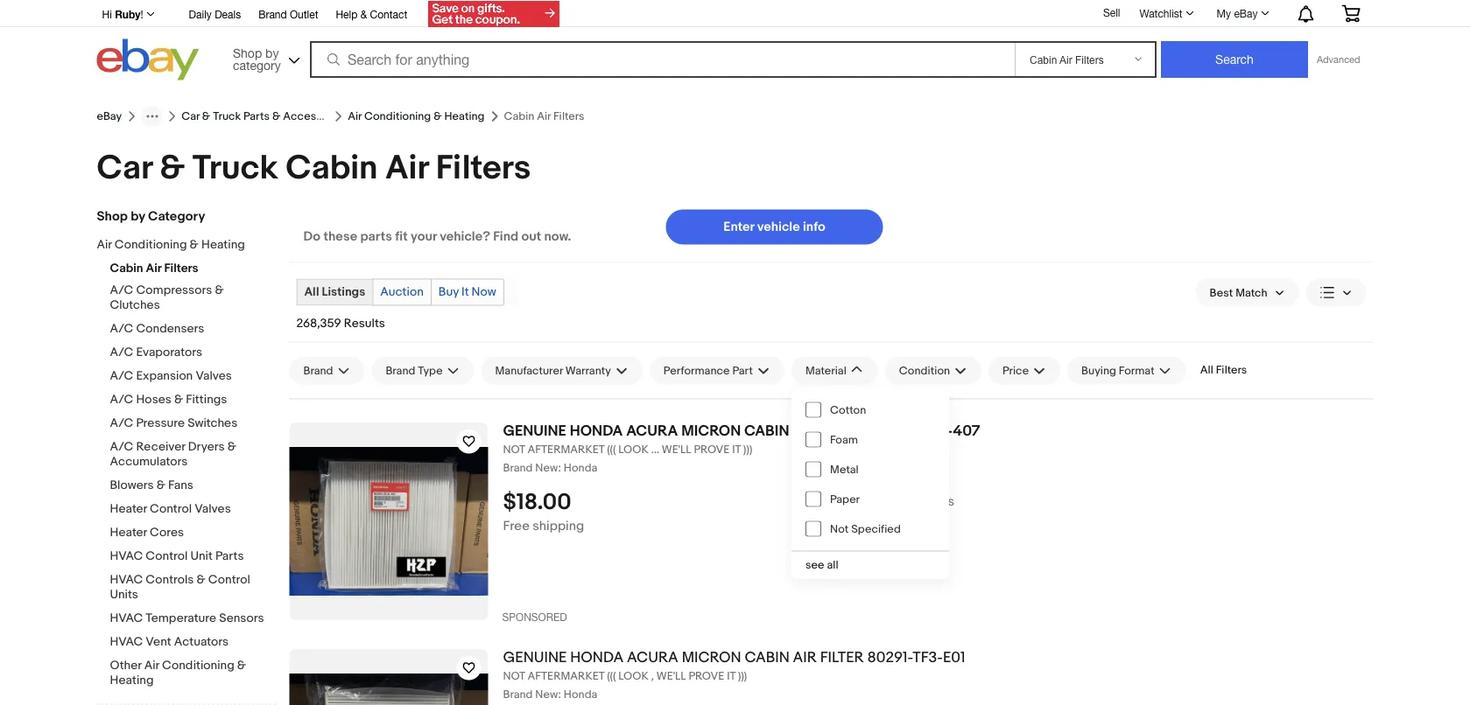 Task type: describe. For each thing, give the bounding box(es) containing it.
cotton link
[[792, 395, 949, 425]]

tap to watch item - genuine honda acura micron cabin air filter 80292-sda-407 image
[[457, 430, 481, 454]]

1 vertical spatial valves
[[195, 502, 231, 517]]

6 a/c from the top
[[110, 416, 133, 431]]

ebay link
[[97, 110, 122, 123]]

acura for 80292-
[[626, 422, 678, 440]]

1 hvac from the top
[[110, 550, 143, 564]]

tf3-
[[913, 649, 943, 667]]

genuine honda acura micron cabin air filter 80291-tf3-e01 link
[[503, 649, 1374, 668]]

advanced
[[1317, 54, 1360, 65]]

all for all listings
[[304, 285, 319, 300]]

heater cores link
[[110, 526, 276, 543]]

material
[[806, 364, 847, 378]]

metal
[[830, 463, 859, 477]]

genuine honda acura micron cabin air filter 80291-tf3-e01 not aftermarket ((( look , we'll prove it ))) brand new : honda
[[503, 649, 965, 702]]

vehicle
[[757, 219, 800, 235]]

truck for parts
[[213, 110, 241, 123]]

honda for 80292-
[[564, 462, 598, 475]]

accumulators
[[110, 455, 188, 470]]

0 horizontal spatial ebay
[[97, 110, 122, 123]]

buy it now link
[[432, 280, 503, 305]]

))) for 80292-
[[744, 443, 753, 457]]

watchlist link
[[1130, 3, 1202, 24]]

268,359
[[296, 316, 341, 331]]

heater control valves link
[[110, 502, 276, 519]]

vent
[[146, 635, 171, 650]]

free
[[503, 519, 530, 534]]

cabin for 80292-
[[744, 422, 789, 440]]

$18.00
[[503, 489, 571, 516]]

blowers & fans link
[[110, 479, 276, 495]]

sponsored
[[502, 611, 567, 624]]

a/c receiver dryers & accumulators link
[[110, 440, 276, 472]]

brand inside account navigation
[[258, 8, 287, 20]]

it for 80291-
[[727, 670, 736, 684]]

1 heater from the top
[[110, 502, 147, 517]]

receiver
[[136, 440, 185, 455]]

top rated plus image
[[851, 494, 955, 510]]

hvac temperature sensors link
[[110, 612, 276, 628]]

all
[[827, 559, 839, 573]]

enter vehicle info
[[724, 219, 826, 235]]

car & truck parts & accessories air conditioning & heating
[[181, 110, 485, 123]]

all filters button
[[1193, 357, 1254, 384]]

air right accessories
[[348, 110, 362, 123]]

a/c condensers link
[[110, 322, 276, 338]]

foam link
[[792, 425, 949, 455]]

air conditioning & heating cabin air filters a/c compressors & clutches a/c condensers a/c evaporators a/c expansion valves a/c hoses & fittings a/c pressure switches a/c receiver dryers & accumulators blowers & fans heater control valves heater cores hvac control unit parts hvac controls & control units hvac temperature sensors hvac vent actuators other air conditioning & heating
[[97, 238, 264, 689]]

account navigation
[[97, 0, 1374, 29]]

268,359 results
[[296, 316, 385, 331]]

not specified link
[[792, 514, 949, 544]]

auction
[[380, 285, 424, 300]]

2 hvac from the top
[[110, 573, 143, 588]]

my ebay link
[[1207, 3, 1277, 24]]

unit
[[190, 550, 213, 564]]

80291-
[[867, 649, 913, 667]]

results
[[344, 316, 385, 331]]

it
[[462, 285, 469, 300]]

hvac control unit parts link
[[110, 550, 276, 566]]

cores
[[150, 526, 184, 541]]

info
[[803, 219, 826, 235]]

air up fit
[[385, 148, 428, 189]]

micron for 80292-
[[681, 422, 741, 440]]

2 horizontal spatial heating
[[444, 110, 485, 123]]

all for all filters
[[1200, 364, 1214, 377]]

a/c pressure switches link
[[110, 416, 276, 433]]

2 heater from the top
[[110, 526, 147, 541]]

enter
[[724, 219, 754, 235]]

1 vertical spatial control
[[146, 550, 188, 564]]

filter for 80292-
[[821, 422, 865, 440]]

truck for cabin
[[192, 148, 278, 189]]

hvac vent actuators link
[[110, 635, 276, 652]]

((( for 80292-
[[607, 443, 616, 457]]

& inside account navigation
[[360, 8, 367, 20]]

3 a/c from the top
[[110, 345, 133, 360]]

3 hvac from the top
[[110, 612, 143, 627]]

help & contact
[[336, 8, 407, 20]]

we'll for 80291-
[[657, 670, 686, 684]]

look for 80291-
[[619, 670, 649, 684]]

condensers
[[136, 322, 204, 337]]

compressors
[[136, 283, 212, 298]]

: for 80292-
[[558, 462, 561, 475]]

0 horizontal spatial heating
[[110, 674, 154, 689]]

air up compressors
[[146, 261, 161, 276]]

e01
[[943, 649, 965, 667]]

cotton
[[830, 403, 866, 417]]

units
[[110, 588, 138, 603]]

aftermarket for 80292-
[[528, 443, 605, 457]]

all filters
[[1200, 364, 1247, 377]]

0 vertical spatial valves
[[196, 369, 232, 384]]

do these parts fit your vehicle? find out now.
[[303, 229, 571, 245]]

4 a/c from the top
[[110, 369, 133, 384]]

temperature
[[146, 612, 216, 627]]

paper link
[[792, 485, 949, 514]]

car for car & truck parts & accessories air conditioning & heating
[[181, 110, 200, 123]]

auction link
[[373, 280, 431, 305]]

0 horizontal spatial air conditioning & heating link
[[97, 238, 263, 254]]

blowers
[[110, 479, 154, 493]]

we'll for 80292-
[[662, 443, 691, 457]]

1 horizontal spatial heating
[[201, 238, 245, 253]]

metal link
[[792, 455, 949, 485]]

other air conditioning & heating link
[[110, 659, 276, 691]]

top rated plus
[[866, 494, 955, 510]]

deals
[[215, 8, 241, 20]]

shop by category
[[97, 209, 205, 225]]

not for 80291-
[[503, 670, 525, 684]]

ebay inside account navigation
[[1234, 7, 1258, 19]]

0 vertical spatial control
[[150, 502, 192, 517]]

hoses
[[136, 393, 172, 408]]

air for 80291-
[[793, 649, 817, 667]]

clutches
[[110, 298, 160, 313]]

free shipping
[[503, 519, 584, 534]]

7 a/c from the top
[[110, 440, 133, 455]]

category
[[148, 209, 205, 225]]

daily deals link
[[189, 5, 241, 25]]

micron for 80291-
[[682, 649, 741, 667]]

air down shop
[[97, 238, 112, 253]]

not
[[830, 523, 849, 536]]



Task type: vqa. For each thing, say whether or not it's contained in the screenshot.
IT for 80292-
yes



Task type: locate. For each thing, give the bounding box(es) containing it.
fittings
[[186, 393, 227, 408]]

air inside genuine honda acura micron cabin air filter 80292-sda-407 not aftermarket ((( look … we'll prove it ))) brand new : honda
[[793, 422, 817, 440]]

0 vertical spatial all
[[304, 285, 319, 300]]

air left foam
[[793, 422, 817, 440]]

brand for 80292-
[[503, 462, 533, 475]]

hvac left controls
[[110, 573, 143, 588]]

0 vertical spatial heating
[[444, 110, 485, 123]]

material button
[[792, 357, 878, 385]]

my ebay
[[1217, 7, 1258, 19]]

1 vertical spatial cabin
[[110, 261, 143, 276]]

control down cores
[[146, 550, 188, 564]]

heater left cores
[[110, 526, 147, 541]]

a/c left pressure
[[110, 416, 133, 431]]

))) for 80291-
[[738, 670, 747, 684]]

heater
[[110, 502, 147, 517], [110, 526, 147, 541]]

brand inside genuine honda acura micron cabin air filter 80292-sda-407 not aftermarket ((( look … we'll prove it ))) brand new : honda
[[503, 462, 533, 475]]

prove
[[694, 443, 730, 457], [689, 670, 724, 684]]

honda for 80291-
[[564, 689, 598, 702]]

it inside genuine honda acura micron cabin air filter 80291-tf3-e01 not aftermarket ((( look , we'll prove it ))) brand new : honda
[[727, 670, 736, 684]]

a/c hoses & fittings link
[[110, 393, 276, 409]]

your shopping cart image
[[1341, 5, 1361, 22]]

1 horizontal spatial filters
[[436, 148, 531, 189]]

not right the tap to watch item - genuine honda acura micron cabin air filter 80292-sda-407 icon
[[503, 443, 525, 457]]

aftermarket inside genuine honda acura micron cabin air filter 80292-sda-407 not aftermarket ((( look … we'll prove it ))) brand new : honda
[[528, 443, 605, 457]]

honda for 80292-
[[570, 422, 623, 440]]

look inside genuine honda acura micron cabin air filter 80291-tf3-e01 not aftermarket ((( look , we'll prove it ))) brand new : honda
[[619, 670, 649, 684]]

0 horizontal spatial filters
[[164, 261, 199, 276]]

1 vertical spatial genuine
[[503, 649, 567, 667]]

filter
[[821, 422, 865, 440], [820, 649, 864, 667]]

0 vertical spatial air conditioning & heating link
[[348, 110, 485, 123]]

&
[[360, 8, 367, 20], [202, 110, 210, 123], [272, 110, 280, 123], [434, 110, 442, 123], [160, 148, 185, 189], [190, 238, 199, 253], [215, 283, 224, 298], [174, 393, 183, 408], [227, 440, 236, 455], [156, 479, 165, 493], [197, 573, 206, 588], [237, 659, 246, 674]]

acura inside genuine honda acura micron cabin air filter 80292-sda-407 not aftermarket ((( look … we'll prove it ))) brand new : honda
[[626, 422, 678, 440]]

1 vertical spatial truck
[[192, 148, 278, 189]]

honda inside genuine honda acura micron cabin air filter 80292-sda-407 not aftermarket ((( look … we'll prove it ))) brand new : honda
[[570, 422, 623, 440]]

fans
[[168, 479, 193, 493]]

NOT AFTERMARKET ((( LOOK , WE'LL PROVE IT ))) text field
[[503, 670, 1374, 684]]

banner
[[97, 0, 1374, 85]]

1 honda from the top
[[564, 462, 598, 475]]

parts
[[360, 229, 392, 245]]

1 genuine from the top
[[503, 422, 567, 440]]

control
[[150, 502, 192, 517], [146, 550, 188, 564], [208, 573, 250, 588]]

0 vertical spatial air
[[793, 422, 817, 440]]

honda inside genuine honda acura micron cabin air filter 80291-tf3-e01 not aftermarket ((( look , we'll prove it ))) brand new : honda
[[564, 689, 598, 702]]

new inside genuine honda acura micron cabin air filter 80292-sda-407 not aftermarket ((( look … we'll prove it ))) brand new : honda
[[535, 462, 558, 475]]

1 vertical spatial we'll
[[657, 670, 686, 684]]

a/c expansion valves link
[[110, 369, 276, 386]]

0 vertical spatial cabin
[[286, 148, 378, 189]]

filters inside air conditioning & heating cabin air filters a/c compressors & clutches a/c condensers a/c evaporators a/c expansion valves a/c hoses & fittings a/c pressure switches a/c receiver dryers & accumulators blowers & fans heater control valves heater cores hvac control unit parts hvac controls & control units hvac temperature sensors hvac vent actuators other air conditioning & heating
[[164, 261, 199, 276]]

sda-
[[918, 422, 953, 440]]

((( left ,
[[607, 670, 616, 684]]

paper
[[830, 493, 860, 506]]

a/c left hoses
[[110, 393, 133, 408]]

2 genuine from the top
[[503, 649, 567, 667]]

cabin inside genuine honda acura micron cabin air filter 80292-sda-407 not aftermarket ((( look … we'll prove it ))) brand new : honda
[[744, 422, 789, 440]]

None submit
[[1161, 41, 1308, 78]]

1 ((( from the top
[[607, 443, 616, 457]]

1 vertical spatial heater
[[110, 526, 147, 541]]

))) inside genuine honda acura micron cabin air filter 80291-tf3-e01 not aftermarket ((( look , we'll prove it ))) brand new : honda
[[738, 670, 747, 684]]

1 vertical spatial (((
[[607, 670, 616, 684]]

2 air from the top
[[793, 649, 817, 667]]

1 micron from the top
[[681, 422, 741, 440]]

1 vertical spatial conditioning
[[115, 238, 187, 253]]

car & truck cabin air filters
[[97, 148, 531, 189]]

valves
[[196, 369, 232, 384], [195, 502, 231, 517]]

micron inside genuine honda acura micron cabin air filter 80291-tf3-e01 not aftermarket ((( look , we'll prove it ))) brand new : honda
[[682, 649, 741, 667]]

air down vent
[[144, 659, 159, 674]]

cabin
[[286, 148, 378, 189], [110, 261, 143, 276]]

not specified
[[830, 523, 901, 536]]

genuine inside genuine honda acura micron cabin air filter 80291-tf3-e01 not aftermarket ((( look , we'll prove it ))) brand new : honda
[[503, 649, 567, 667]]

cabin up 'clutches'
[[110, 261, 143, 276]]

2 vertical spatial conditioning
[[162, 659, 234, 674]]

2 look from the top
[[619, 670, 649, 684]]

look left ,
[[619, 670, 649, 684]]

daily
[[189, 8, 212, 20]]

cabin for 80291-
[[745, 649, 790, 667]]

we'll inside genuine honda acura micron cabin air filter 80292-sda-407 not aftermarket ((( look … we'll prove it ))) brand new : honda
[[662, 443, 691, 457]]

not
[[503, 443, 525, 457], [503, 670, 525, 684]]

1 a/c from the top
[[110, 283, 133, 298]]

aftermarket inside genuine honda acura micron cabin air filter 80291-tf3-e01 not aftermarket ((( look , we'll prove it ))) brand new : honda
[[528, 670, 605, 684]]

1 vertical spatial parts
[[215, 550, 244, 564]]

parts inside air conditioning & heating cabin air filters a/c compressors & clutches a/c condensers a/c evaporators a/c expansion valves a/c hoses & fittings a/c pressure switches a/c receiver dryers & accumulators blowers & fans heater control valves heater cores hvac control unit parts hvac controls & control units hvac temperature sensors hvac vent actuators other air conditioning & heating
[[215, 550, 244, 564]]

prove right …
[[694, 443, 730, 457]]

these
[[324, 229, 357, 245]]

we'll inside genuine honda acura micron cabin air filter 80291-tf3-e01 not aftermarket ((( look , we'll prove it ))) brand new : honda
[[657, 670, 686, 684]]

0 vertical spatial not
[[503, 443, 525, 457]]

brand for 80291-
[[503, 689, 533, 702]]

see
[[806, 559, 825, 573]]

cabin inside genuine honda acura micron cabin air filter 80291-tf3-e01 not aftermarket ((( look , we'll prove it ))) brand new : honda
[[745, 649, 790, 667]]

: up $18.00
[[558, 462, 561, 475]]

brand down sponsored
[[503, 689, 533, 702]]

brand outlet link
[[258, 5, 318, 25]]

car right ebay link
[[181, 110, 200, 123]]

acura up ,
[[627, 649, 678, 667]]

$18.00 main content
[[289, 210, 1374, 706]]

filters
[[436, 148, 531, 189], [164, 261, 199, 276], [1216, 364, 1247, 377]]

sell
[[1103, 6, 1120, 18]]

0 vertical spatial look
[[619, 443, 649, 457]]

conditioning right accessories
[[364, 110, 431, 123]]

2 ((( from the top
[[607, 670, 616, 684]]

1 aftermarket from the top
[[528, 443, 605, 457]]

2 new from the top
[[535, 689, 558, 702]]

look for 80292-
[[619, 443, 649, 457]]

pressure
[[136, 416, 185, 431]]

: inside genuine honda acura micron cabin air filter 80292-sda-407 not aftermarket ((( look … we'll prove it ))) brand new : honda
[[558, 462, 561, 475]]

buy
[[439, 285, 459, 300]]

now
[[472, 285, 496, 300]]

1 : from the top
[[558, 462, 561, 475]]

see all
[[806, 559, 839, 573]]

1 not from the top
[[503, 443, 525, 457]]

truck
[[213, 110, 241, 123], [192, 148, 278, 189]]

a/c left expansion
[[110, 369, 133, 384]]

honda for 80291-
[[570, 649, 624, 667]]

new for 80291-
[[535, 689, 558, 702]]

0 vertical spatial ebay
[[1234, 7, 1258, 19]]

1 vertical spatial aftermarket
[[528, 670, 605, 684]]

0 vertical spatial conditioning
[[364, 110, 431, 123]]

acura for 80291-
[[627, 649, 678, 667]]

0 vertical spatial new
[[535, 462, 558, 475]]

we'll right …
[[662, 443, 691, 457]]

0 horizontal spatial cabin
[[110, 261, 143, 276]]

hvac down units
[[110, 612, 143, 627]]

car & truck parts & accessories link
[[181, 110, 348, 123]]

enter vehicle info button
[[666, 210, 883, 245]]

0 vertical spatial honda
[[564, 462, 598, 475]]

it inside genuine honda acura micron cabin air filter 80292-sda-407 not aftermarket ((( look … we'll prove it ))) brand new : honda
[[732, 443, 741, 457]]

: inside genuine honda acura micron cabin air filter 80291-tf3-e01 not aftermarket ((( look , we'll prove it ))) brand new : honda
[[558, 689, 561, 702]]

((( inside genuine honda acura micron cabin air filter 80292-sda-407 not aftermarket ((( look … we'll prove it ))) brand new : honda
[[607, 443, 616, 457]]

1 vertical spatial heating
[[201, 238, 245, 253]]

0 vertical spatial brand
[[258, 8, 287, 20]]

daily deals
[[189, 8, 241, 20]]

1 vertical spatial :
[[558, 689, 561, 702]]

1 horizontal spatial all
[[1200, 364, 1214, 377]]

brand up $18.00
[[503, 462, 533, 475]]

not inside genuine honda acura micron cabin air filter 80291-tf3-e01 not aftermarket ((( look , we'll prove it ))) brand new : honda
[[503, 670, 525, 684]]

a/c compressors & clutches link
[[110, 283, 276, 315]]

0 horizontal spatial all
[[304, 285, 319, 300]]

filter inside genuine honda acura micron cabin air filter 80292-sda-407 not aftermarket ((( look … we'll prove it ))) brand new : honda
[[821, 422, 865, 440]]

acura up …
[[626, 422, 678, 440]]

controls
[[146, 573, 194, 588]]

aftermarket up $18.00
[[528, 443, 605, 457]]

aftermarket
[[528, 443, 605, 457], [528, 670, 605, 684]]

0 horizontal spatial car
[[97, 148, 152, 189]]

plus
[[930, 494, 955, 510]]

1 vertical spatial brand
[[503, 462, 533, 475]]

0 vertical spatial honda
[[570, 422, 623, 440]]

0 vertical spatial :
[[558, 462, 561, 475]]

filter left 80291-
[[820, 649, 864, 667]]

look left …
[[619, 443, 649, 457]]

genuine for 80292-
[[503, 422, 567, 440]]

new for 80292-
[[535, 462, 558, 475]]

control down the "unit" on the bottom of the page
[[208, 573, 250, 588]]

cabin down car & truck parts & accessories air conditioning & heating
[[286, 148, 378, 189]]

2 a/c from the top
[[110, 322, 133, 337]]

now.
[[544, 229, 571, 245]]

brand inside genuine honda acura micron cabin air filter 80291-tf3-e01 not aftermarket ((( look , we'll prove it ))) brand new : honda
[[503, 689, 533, 702]]

find
[[493, 229, 519, 245]]

filters inside button
[[1216, 364, 1247, 377]]

filter for 80291-
[[820, 649, 864, 667]]

5 a/c from the top
[[110, 393, 133, 408]]

not for 80292-
[[503, 443, 525, 457]]

((( left …
[[607, 443, 616, 457]]

all listings link
[[297, 280, 372, 305]]

all listings
[[304, 285, 365, 300]]

1 vertical spatial honda
[[564, 689, 598, 702]]

a/c left evaporators
[[110, 345, 133, 360]]

0 vertical spatial aftermarket
[[528, 443, 605, 457]]

…
[[651, 443, 659, 457]]

acura inside genuine honda acura micron cabin air filter 80291-tf3-e01 not aftermarket ((( look , we'll prove it ))) brand new : honda
[[627, 649, 678, 667]]

1 vertical spatial car
[[97, 148, 152, 189]]

genuine inside genuine honda acura micron cabin air filter 80292-sda-407 not aftermarket ((( look … we'll prove it ))) brand new : honda
[[503, 422, 567, 440]]

honda inside genuine honda acura micron cabin air filter 80292-sda-407 not aftermarket ((( look … we'll prove it ))) brand new : honda
[[564, 462, 598, 475]]

shipping
[[533, 519, 584, 534]]

0 vertical spatial acura
[[626, 422, 678, 440]]

air inside genuine honda acura micron cabin air filter 80291-tf3-e01 not aftermarket ((( look , we'll prove it ))) brand new : honda
[[793, 649, 817, 667]]

80292-
[[868, 422, 918, 440]]

foam
[[830, 433, 858, 447]]

parts left accessories
[[243, 110, 270, 123]]

1 acura from the top
[[626, 422, 678, 440]]

new inside genuine honda acura micron cabin air filter 80291-tf3-e01 not aftermarket ((( look , we'll prove it ))) brand new : honda
[[535, 689, 558, 702]]

get the coupon image
[[428, 1, 560, 27]]

1 vertical spatial )))
[[738, 670, 747, 684]]

0 vertical spatial (((
[[607, 443, 616, 457]]

brand outlet
[[258, 8, 318, 20]]

outlet
[[290, 8, 318, 20]]

dryers
[[188, 440, 225, 455]]

cabin inside air conditioning & heating cabin air filters a/c compressors & clutches a/c condensers a/c evaporators a/c expansion valves a/c hoses & fittings a/c pressure switches a/c receiver dryers & accumulators blowers & fans heater control valves heater cores hvac control unit parts hvac controls & control units hvac temperature sensors hvac vent actuators other air conditioning & heating
[[110, 261, 143, 276]]

all
[[304, 285, 319, 300], [1200, 364, 1214, 377]]

genuine honda acura micron cabin air filter 80292-sda-407 image
[[289, 447, 488, 596]]

2 : from the top
[[558, 689, 561, 702]]

all inside button
[[1200, 364, 1214, 377]]

rated
[[891, 494, 927, 510]]

((( for 80291-
[[607, 670, 616, 684]]

air for 80292-
[[793, 422, 817, 440]]

0 vertical spatial micron
[[681, 422, 741, 440]]

1 new from the top
[[535, 462, 558, 475]]

2 aftermarket from the top
[[528, 670, 605, 684]]

0 vertical spatial it
[[732, 443, 741, 457]]

heater down blowers
[[110, 502, 147, 517]]

hvac up other
[[110, 635, 143, 650]]

NOT AFTERMARKET ((( LOOK … WE'LL PROVE IT ))) text field
[[503, 443, 1374, 457]]

1 air from the top
[[793, 422, 817, 440]]

sensors
[[219, 612, 264, 627]]

a/c left compressors
[[110, 283, 133, 298]]

1 vertical spatial honda
[[570, 649, 624, 667]]

we'll right ,
[[657, 670, 686, 684]]

expansion
[[136, 369, 193, 384]]

it
[[732, 443, 741, 457], [727, 670, 736, 684]]

sell link
[[1095, 6, 1128, 18]]

a/c down 'clutches'
[[110, 322, 133, 337]]

prove for 80292-
[[694, 443, 730, 457]]

filter inside genuine honda acura micron cabin air filter 80291-tf3-e01 not aftermarket ((( look , we'll prove it ))) brand new : honda
[[820, 649, 864, 667]]

it right ,
[[727, 670, 736, 684]]

it for 80292-
[[732, 443, 741, 457]]

banner containing sell
[[97, 0, 1374, 85]]

out
[[521, 229, 541, 245]]

a/c evaporators link
[[110, 345, 276, 362]]

1 vertical spatial filters
[[164, 261, 199, 276]]

ebay
[[1234, 7, 1258, 19], [97, 110, 122, 123]]

it right …
[[732, 443, 741, 457]]

((( inside genuine honda acura micron cabin air filter 80291-tf3-e01 not aftermarket ((( look , we'll prove it ))) brand new : honda
[[607, 670, 616, 684]]

honda inside genuine honda acura micron cabin air filter 80291-tf3-e01 not aftermarket ((( look , we'll prove it ))) brand new : honda
[[570, 649, 624, 667]]

genuine honda acura micron cabin air filter 80292-sda-407 not aftermarket ((( look … we'll prove it ))) brand new : honda
[[503, 422, 980, 475]]

parts
[[243, 110, 270, 123], [215, 550, 244, 564]]

genuine down sponsored
[[503, 649, 567, 667]]

0 vertical spatial )))
[[744, 443, 753, 457]]

specified
[[851, 523, 901, 536]]

))) inside genuine honda acura micron cabin air filter 80292-sda-407 not aftermarket ((( look … we'll prove it ))) brand new : honda
[[744, 443, 753, 457]]

brand
[[258, 8, 287, 20], [503, 462, 533, 475], [503, 689, 533, 702]]

not right "tap to watch item - genuine honda acura micron cabin air filter 80291-tf3-e01" image
[[503, 670, 525, 684]]

my
[[1217, 7, 1231, 19]]

car up shop
[[97, 148, 152, 189]]

help & contact link
[[336, 5, 407, 25]]

a/c
[[110, 283, 133, 298], [110, 322, 133, 337], [110, 345, 133, 360], [110, 369, 133, 384], [110, 393, 133, 408], [110, 416, 133, 431], [110, 440, 133, 455]]

:
[[558, 462, 561, 475], [558, 689, 561, 702]]

new down sponsored
[[535, 689, 558, 702]]

0 vertical spatial filter
[[821, 422, 865, 440]]

genuine honda acura micron cabin air filter 80292-sda-407 link
[[503, 422, 1374, 441]]

advanced link
[[1308, 42, 1369, 77]]

valves down blowers & fans link
[[195, 502, 231, 517]]

fit
[[395, 229, 408, 245]]

listings
[[322, 285, 365, 300]]

top
[[866, 494, 888, 510]]

1 vertical spatial air conditioning & heating link
[[97, 238, 263, 254]]

2 vertical spatial heating
[[110, 674, 154, 689]]

1 horizontal spatial air conditioning & heating link
[[348, 110, 485, 123]]

1 vertical spatial acura
[[627, 649, 678, 667]]

1 horizontal spatial car
[[181, 110, 200, 123]]

0 vertical spatial car
[[181, 110, 200, 123]]

new up $18.00
[[535, 462, 558, 475]]

4 hvac from the top
[[110, 635, 143, 650]]

1 vertical spatial it
[[727, 670, 736, 684]]

1 vertical spatial air
[[793, 649, 817, 667]]

1 vertical spatial look
[[619, 670, 649, 684]]

tap to watch item - genuine honda acura micron cabin air filter 80291-tf3-e01 image
[[457, 656, 481, 681]]

: down sponsored
[[558, 689, 561, 702]]

switches
[[188, 416, 238, 431]]

2 vertical spatial control
[[208, 573, 250, 588]]

not inside genuine honda acura micron cabin air filter 80292-sda-407 not aftermarket ((( look … we'll prove it ))) brand new : honda
[[503, 443, 525, 457]]

aftermarket down sponsored
[[528, 670, 605, 684]]

aftermarket for 80291-
[[528, 670, 605, 684]]

valves up the fittings at the bottom left of page
[[196, 369, 232, 384]]

watchlist
[[1140, 7, 1183, 19]]

1 look from the top
[[619, 443, 649, 457]]

: for 80291-
[[558, 689, 561, 702]]

2 not from the top
[[503, 670, 525, 684]]

2 acura from the top
[[627, 649, 678, 667]]

0 vertical spatial cabin
[[744, 422, 789, 440]]

genuine for 80291-
[[503, 649, 567, 667]]

air conditioning & heating link
[[348, 110, 485, 123], [97, 238, 263, 254]]

2 cabin from the top
[[745, 649, 790, 667]]

1 vertical spatial filter
[[820, 649, 864, 667]]

None text field
[[503, 462, 1374, 476], [503, 689, 1374, 703], [503, 462, 1374, 476], [503, 689, 1374, 703]]

prove inside genuine honda acura micron cabin air filter 80292-sda-407 not aftermarket ((( look … we'll prove it ))) brand new : honda
[[694, 443, 730, 457]]

1 vertical spatial not
[[503, 670, 525, 684]]

prove right ,
[[689, 670, 724, 684]]

1 horizontal spatial ebay
[[1234, 7, 1258, 19]]

a/c left receiver
[[110, 440, 133, 455]]

genuine right the tap to watch item - genuine honda acura micron cabin air filter 80292-sda-407 icon
[[503, 422, 567, 440]]

1 vertical spatial ebay
[[97, 110, 122, 123]]

0 vertical spatial truck
[[213, 110, 241, 123]]

control up cores
[[150, 502, 192, 517]]

2 vertical spatial filters
[[1216, 364, 1247, 377]]

1 vertical spatial cabin
[[745, 649, 790, 667]]

1 vertical spatial new
[[535, 689, 558, 702]]

none submit inside 'banner'
[[1161, 41, 1308, 78]]

0 vertical spatial genuine
[[503, 422, 567, 440]]

0 vertical spatial filters
[[436, 148, 531, 189]]

prove for 80291-
[[689, 670, 724, 684]]

genuine
[[503, 422, 567, 440], [503, 649, 567, 667]]

genuine honda acura micron cabin air filter 80291-tf3-e01 image
[[289, 674, 488, 706]]

0 vertical spatial we'll
[[662, 443, 691, 457]]

0 vertical spatial heater
[[110, 502, 147, 517]]

filter down "cotton" at the bottom right of page
[[821, 422, 865, 440]]

2 horizontal spatial filters
[[1216, 364, 1247, 377]]

air left 80291-
[[793, 649, 817, 667]]

car
[[181, 110, 200, 123], [97, 148, 152, 189]]

1 vertical spatial micron
[[682, 649, 741, 667]]

car for car & truck cabin air filters
[[97, 148, 152, 189]]

buy it now
[[439, 285, 496, 300]]

conditioning down hvac vent actuators link
[[162, 659, 234, 674]]

2 vertical spatial brand
[[503, 689, 533, 702]]

hvac controls & control units link
[[110, 573, 276, 605]]

1 cabin from the top
[[744, 422, 789, 440]]

2 honda from the top
[[564, 689, 598, 702]]

(((
[[607, 443, 616, 457], [607, 670, 616, 684]]

1 vertical spatial prove
[[689, 670, 724, 684]]

0 vertical spatial parts
[[243, 110, 270, 123]]

micron inside genuine honda acura micron cabin air filter 80292-sda-407 not aftermarket ((( look … we'll prove it ))) brand new : honda
[[681, 422, 741, 440]]

1 vertical spatial all
[[1200, 364, 1214, 377]]

look inside genuine honda acura micron cabin air filter 80292-sda-407 not aftermarket ((( look … we'll prove it ))) brand new : honda
[[619, 443, 649, 457]]

prove inside genuine honda acura micron cabin air filter 80291-tf3-e01 not aftermarket ((( look , we'll prove it ))) brand new : honda
[[689, 670, 724, 684]]

conditioning down shop by category
[[115, 238, 187, 253]]

0 vertical spatial prove
[[694, 443, 730, 457]]

hvac up units
[[110, 550, 143, 564]]

2 micron from the top
[[682, 649, 741, 667]]

see all button
[[792, 552, 949, 580]]

parts right the "unit" on the bottom of the page
[[215, 550, 244, 564]]

brand left outlet
[[258, 8, 287, 20]]

1 horizontal spatial cabin
[[286, 148, 378, 189]]



